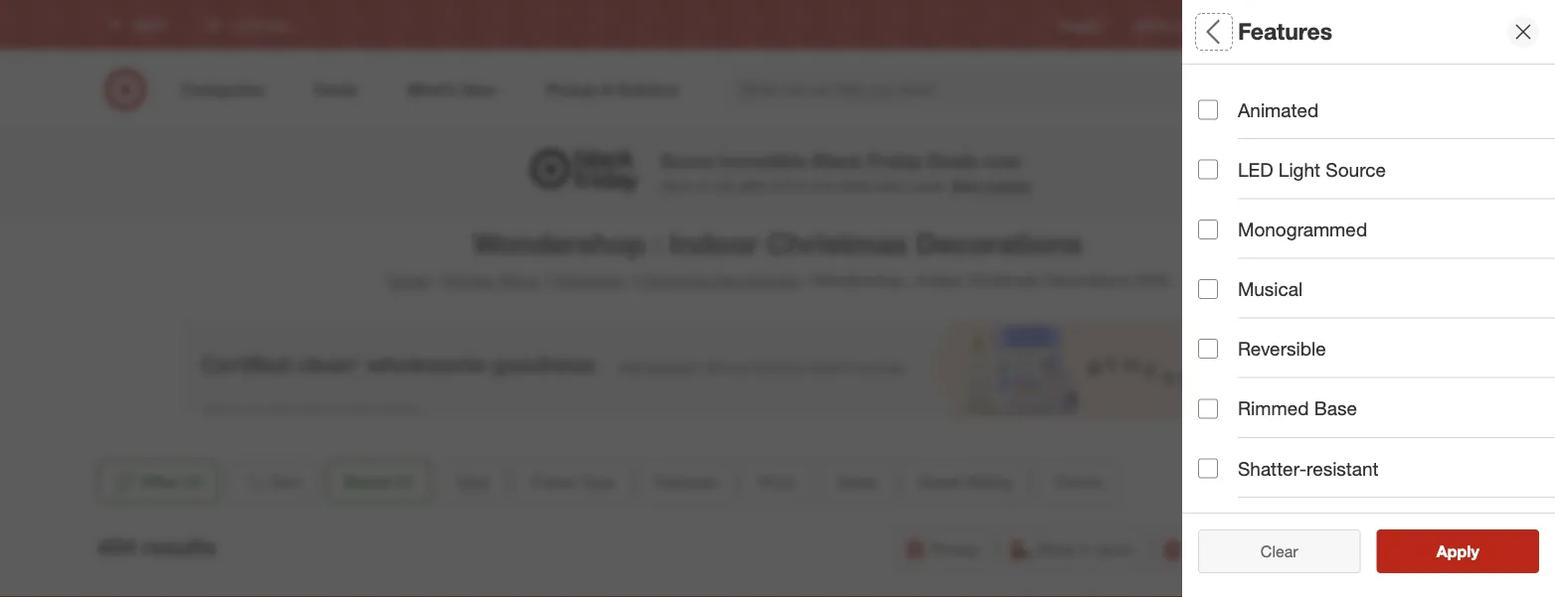 Task type: locate. For each thing, give the bounding box(es) containing it.
0 vertical spatial target
[[1303, 17, 1336, 32]]

1 vertical spatial price
[[759, 472, 795, 492]]

theme button
[[1037, 461, 1120, 504]]

(1) for filter (1)
[[184, 472, 202, 492]]

0 vertical spatial price button
[[1199, 343, 1556, 413]]

clear
[[1251, 542, 1289, 562], [1261, 542, 1299, 562]]

0 horizontal spatial (1)
[[184, 472, 202, 492]]

score
[[661, 149, 713, 172]]

rating up pickup
[[966, 472, 1012, 492]]

1 vertical spatial target
[[386, 271, 429, 290]]

0 vertical spatial price
[[1199, 364, 1245, 387]]

1 vertical spatial frame type
[[531, 472, 614, 492]]

0 horizontal spatial guest rating button
[[902, 461, 1029, 504]]

price
[[1199, 364, 1245, 387], [759, 472, 795, 492]]

1 horizontal spatial type button
[[1199, 65, 1556, 134]]

0 vertical spatial rating
[[966, 472, 1012, 492]]

animated
[[1238, 98, 1319, 121]]

&
[[770, 177, 779, 194]]

0 vertical spatial frame type button
[[1199, 204, 1556, 274]]

guest rating up pickup
[[919, 472, 1012, 492]]

musical
[[1238, 278, 1303, 301]]

1 horizontal spatial frame
[[1199, 224, 1255, 247]]

indoor
[[670, 226, 759, 261], [917, 271, 963, 290]]

see results button
[[1377, 530, 1540, 574]]

2 clear from the left
[[1261, 542, 1299, 562]]

weekly ad
[[1135, 17, 1192, 32]]

1 horizontal spatial indoor
[[917, 271, 963, 290]]

1 horizontal spatial price
[[1199, 364, 1245, 387]]

1 vertical spatial deals
[[1199, 433, 1249, 456]]

indoor down week.
[[917, 271, 963, 290]]

/ left christmas link
[[542, 271, 547, 290]]

results inside 'button'
[[1449, 542, 1501, 562]]

0 vertical spatial features button
[[1199, 274, 1556, 343]]

1 horizontal spatial brand
[[1199, 148, 1253, 171]]

deals inside score incredible black friday deals now save on top gifts & find new deals each week. start saving
[[928, 149, 979, 172]]

frame inside all filters dialog
[[1199, 224, 1255, 247]]

christmas right christmas link
[[637, 271, 710, 290]]

0 horizontal spatial wondershop
[[473, 226, 646, 261]]

0 horizontal spatial shop
[[500, 271, 538, 290]]

1 horizontal spatial target
[[1303, 17, 1336, 32]]

0 vertical spatial frame type
[[1199, 224, 1302, 247]]

1 horizontal spatial wondershop
[[813, 271, 904, 290]]

deals inside all filters dialog
[[1199, 433, 1249, 456]]

frame type
[[1199, 224, 1302, 247], [531, 472, 614, 492]]

wondershop up monogrammed option
[[1199, 173, 1278, 191]]

results
[[142, 534, 216, 562], [1449, 542, 1501, 562]]

results right see
[[1449, 542, 1501, 562]]

base
[[1315, 398, 1358, 420]]

0 horizontal spatial results
[[142, 534, 216, 562]]

type button right brand (1)
[[439, 461, 506, 504]]

wondershop up christmas link
[[473, 226, 646, 261]]

(1)
[[184, 472, 202, 492], [394, 472, 413, 492]]

2 (1) from the left
[[394, 472, 413, 492]]

filters
[[1232, 18, 1294, 45]]

source
[[1326, 158, 1387, 181]]

gifts
[[739, 177, 766, 194]]

1 vertical spatial shop
[[1037, 540, 1075, 560]]

0 horizontal spatial frame type
[[531, 472, 614, 492]]

1 vertical spatial guest
[[1199, 503, 1252, 526]]

shop in store
[[1037, 540, 1132, 560]]

1 vertical spatial features
[[1199, 294, 1277, 317]]

target left holiday at the top of page
[[386, 271, 429, 290]]

rating up delivery
[[1257, 503, 1316, 526]]

black
[[812, 149, 863, 172]]

1 vertical spatial frame type button
[[514, 461, 631, 504]]

wondershop
[[1199, 173, 1278, 191], [473, 226, 646, 261], [813, 271, 904, 290]]

2 vertical spatial deals
[[837, 472, 877, 492]]

week.
[[911, 177, 947, 194]]

1 horizontal spatial results
[[1449, 542, 1501, 562]]

1 vertical spatial features button
[[639, 461, 734, 504]]

brand
[[1199, 148, 1253, 171], [344, 472, 390, 492]]

0 vertical spatial guest
[[919, 472, 962, 492]]

:
[[654, 226, 662, 261], [908, 271, 913, 290]]

1 horizontal spatial shop
[[1037, 540, 1075, 560]]

1 horizontal spatial frame type
[[1199, 224, 1302, 247]]

1 horizontal spatial guest rating
[[1199, 503, 1316, 526]]

0 vertical spatial wondershop
[[1199, 173, 1278, 191]]

shop
[[500, 271, 538, 290], [1037, 540, 1075, 560]]

Rimmed Base checkbox
[[1199, 399, 1219, 419]]

0 vertical spatial brand
[[1199, 148, 1253, 171]]

1 horizontal spatial (1)
[[394, 472, 413, 492]]

shop inside wondershop : indoor christmas decorations target / holiday shop / christmas / christmas decorations / wondershop : indoor christmas decorations (454)
[[500, 271, 538, 290]]

0 vertical spatial deals
[[928, 149, 979, 172]]

type button up source
[[1199, 65, 1556, 134]]

decorations up advertisement region
[[714, 271, 800, 290]]

2 horizontal spatial deals
[[1199, 433, 1249, 456]]

guest rating up same day delivery
[[1199, 503, 1316, 526]]

sponsored
[[1316, 421, 1375, 436]]

registry link
[[1059, 16, 1104, 33]]

guest up same
[[1199, 503, 1252, 526]]

redcard link
[[1224, 16, 1271, 33]]

/
[[433, 271, 439, 290], [542, 271, 547, 290], [628, 271, 633, 290], [804, 271, 809, 290]]

(454)
[[1135, 271, 1170, 290]]

brand down animated checkbox at the right
[[1199, 148, 1253, 171]]

Shatter-resistant checkbox
[[1199, 459, 1219, 479]]

guest inside all filters dialog
[[1199, 503, 1252, 526]]

incredible
[[719, 149, 807, 172]]

guest rating button
[[902, 461, 1029, 504], [1199, 482, 1556, 552]]

sort
[[271, 472, 302, 492]]

1 (1) from the left
[[184, 472, 202, 492]]

0 horizontal spatial frame
[[531, 472, 576, 492]]

target circle link
[[1303, 16, 1370, 33]]

results for see results
[[1449, 542, 1501, 562]]

christmas link
[[551, 271, 624, 290]]

(1) for brand (1)
[[394, 472, 413, 492]]

clear inside all filters dialog
[[1251, 542, 1289, 562]]

brand for brand (1)
[[344, 472, 390, 492]]

features button
[[1199, 274, 1556, 343], [639, 461, 734, 504]]

all filters
[[1199, 18, 1294, 45]]

0 vertical spatial features
[[1238, 18, 1333, 45]]

type
[[1199, 85, 1241, 108], [1260, 224, 1302, 247], [456, 472, 489, 492], [580, 472, 614, 492]]

Monogrammed checkbox
[[1199, 220, 1219, 240]]

wondershop inside all filters dialog
[[1199, 173, 1278, 191]]

0 horizontal spatial indoor
[[670, 226, 759, 261]]

deals button
[[1199, 413, 1556, 482], [820, 461, 894, 504]]

all
[[1199, 18, 1226, 45]]

0 horizontal spatial features button
[[639, 461, 734, 504]]

rimmed base
[[1238, 398, 1358, 420]]

1 vertical spatial brand
[[344, 472, 390, 492]]

: down week.
[[908, 271, 913, 290]]

guest rating button down "resistant"
[[1199, 482, 1556, 552]]

0 horizontal spatial type button
[[439, 461, 506, 504]]

1 vertical spatial guest rating
[[1199, 503, 1316, 526]]

0 vertical spatial indoor
[[670, 226, 759, 261]]

christmas decorations link
[[637, 271, 800, 290]]

(1) inside button
[[184, 472, 202, 492]]

type button
[[1199, 65, 1556, 134], [439, 461, 506, 504]]

1 vertical spatial rating
[[1257, 503, 1316, 526]]

target
[[1303, 17, 1336, 32], [386, 271, 429, 290]]

0 horizontal spatial target
[[386, 271, 429, 290]]

clear all button
[[1199, 530, 1361, 574]]

1 horizontal spatial rating
[[1257, 503, 1316, 526]]

brand inside brand wondershop
[[1199, 148, 1253, 171]]

0 vertical spatial shop
[[500, 271, 538, 290]]

2 vertical spatial features
[[656, 472, 717, 492]]

0 horizontal spatial frame type button
[[514, 461, 631, 504]]

: down save
[[654, 226, 662, 261]]

1 vertical spatial :
[[908, 271, 913, 290]]

0 horizontal spatial brand
[[344, 472, 390, 492]]

store
[[1096, 540, 1132, 560]]

brand right 'sort' on the left
[[344, 472, 390, 492]]

friday
[[868, 149, 923, 172]]

registry
[[1059, 17, 1104, 32]]

same day delivery button
[[1153, 528, 1337, 572]]

pickup
[[931, 540, 980, 560]]

results right 454
[[142, 534, 216, 562]]

1 horizontal spatial deals
[[928, 149, 979, 172]]

guest rating
[[919, 472, 1012, 492], [1199, 503, 1316, 526]]

save
[[661, 177, 691, 194]]

frame
[[1199, 224, 1255, 247], [531, 472, 576, 492]]

target left circle on the top
[[1303, 17, 1336, 32]]

led light source
[[1238, 158, 1387, 181]]

indoor up the christmas decorations link
[[670, 226, 759, 261]]

1 vertical spatial price button
[[742, 461, 812, 504]]

shop left in
[[1037, 540, 1075, 560]]

christmas right "holiday shop" link
[[551, 271, 624, 290]]

wondershop down the deals
[[813, 271, 904, 290]]

1 horizontal spatial guest
[[1199, 503, 1252, 526]]

/ right target link
[[433, 271, 439, 290]]

features
[[1238, 18, 1333, 45], [1199, 294, 1277, 317], [656, 472, 717, 492]]

decorations down saving at the right top
[[916, 226, 1083, 261]]

features dialog
[[1183, 0, 1556, 598]]

1 horizontal spatial features button
[[1199, 274, 1556, 343]]

/ right the christmas decorations link
[[804, 271, 809, 290]]

shatter-
[[1238, 457, 1307, 480]]

shop right holiday at the top of page
[[500, 271, 538, 290]]

new
[[810, 177, 836, 194]]

0 vertical spatial guest rating
[[919, 472, 1012, 492]]

1 clear from the left
[[1251, 542, 1289, 562]]

1 vertical spatial wondershop
[[473, 226, 646, 261]]

/ right christmas link
[[628, 271, 633, 290]]

frame type button
[[1199, 204, 1556, 274], [514, 461, 631, 504]]

guest rating button up pickup
[[902, 461, 1029, 504]]

clear for clear
[[1261, 542, 1299, 562]]

0 vertical spatial frame
[[1199, 224, 1255, 247]]

1 horizontal spatial :
[[908, 271, 913, 290]]

guest up "pickup" button
[[919, 472, 962, 492]]

clear inside the features dialog
[[1261, 542, 1299, 562]]

guest
[[919, 472, 962, 492], [1199, 503, 1252, 526]]

monogrammed
[[1238, 218, 1368, 241]]

christmas down saving at the right top
[[968, 271, 1040, 290]]

1 horizontal spatial frame type button
[[1199, 204, 1556, 274]]

LED Light Source checkbox
[[1199, 160, 1219, 180]]

2 vertical spatial wondershop
[[813, 271, 904, 290]]

0 horizontal spatial :
[[654, 226, 662, 261]]

0 vertical spatial :
[[654, 226, 662, 261]]

rating
[[966, 472, 1012, 492], [1257, 503, 1316, 526]]

2 horizontal spatial wondershop
[[1199, 173, 1278, 191]]

1 vertical spatial indoor
[[917, 271, 963, 290]]



Task type: describe. For each thing, give the bounding box(es) containing it.
target inside wondershop : indoor christmas decorations target / holiday shop / christmas / christmas decorations / wondershop : indoor christmas decorations (454)
[[386, 271, 429, 290]]

reversible
[[1238, 338, 1327, 361]]

theme
[[1054, 472, 1103, 492]]

sort button
[[226, 461, 319, 504]]

What can we help you find? suggestions appear below search field
[[727, 68, 1223, 111]]

shop in store button
[[1000, 528, 1145, 572]]

see
[[1416, 542, 1445, 562]]

0 vertical spatial type button
[[1199, 65, 1556, 134]]

0 horizontal spatial guest rating
[[919, 472, 1012, 492]]

holiday shop link
[[443, 271, 538, 290]]

led
[[1238, 158, 1274, 181]]

shatter-resistant
[[1238, 457, 1379, 480]]

clear button
[[1199, 530, 1361, 574]]

1 / from the left
[[433, 271, 439, 290]]

redcard
[[1224, 17, 1271, 32]]

now
[[984, 149, 1022, 172]]

1 horizontal spatial deals button
[[1199, 413, 1556, 482]]

delivery
[[1267, 540, 1325, 560]]

in
[[1079, 540, 1092, 560]]

search
[[1209, 82, 1256, 101]]

target link
[[386, 271, 429, 290]]

1 vertical spatial frame
[[531, 472, 576, 492]]

pickup button
[[895, 528, 992, 572]]

1 horizontal spatial price button
[[1199, 343, 1556, 413]]

4 / from the left
[[804, 271, 809, 290]]

filter (1)
[[141, 472, 202, 492]]

target inside target circle link
[[1303, 17, 1336, 32]]

start
[[951, 177, 984, 194]]

rimmed
[[1238, 398, 1310, 420]]

0 horizontal spatial guest
[[919, 472, 962, 492]]

0 horizontal spatial price
[[759, 472, 795, 492]]

0 horizontal spatial deals button
[[820, 461, 894, 504]]

all filters dialog
[[1183, 0, 1556, 598]]

features inside all filters dialog
[[1199, 294, 1277, 317]]

on
[[695, 177, 711, 194]]

advertisement region
[[181, 320, 1375, 420]]

deals
[[839, 177, 873, 194]]

wondershop : indoor christmas decorations target / holiday shop / christmas / christmas decorations / wondershop : indoor christmas decorations (454)
[[386, 226, 1170, 290]]

target circle
[[1303, 17, 1370, 32]]

apply
[[1437, 542, 1480, 562]]

apply button
[[1377, 530, 1540, 574]]

light
[[1279, 158, 1321, 181]]

day
[[1235, 540, 1263, 560]]

454 results
[[97, 534, 216, 562]]

2 / from the left
[[542, 271, 547, 290]]

all
[[1293, 542, 1309, 562]]

score incredible black friday deals now save on top gifts & find new deals each week. start saving
[[661, 149, 1031, 194]]

top
[[715, 177, 735, 194]]

brand for brand wondershop
[[1199, 148, 1253, 171]]

Animated checkbox
[[1199, 100, 1219, 120]]

features inside dialog
[[1238, 18, 1333, 45]]

brand (1)
[[344, 472, 413, 492]]

find
[[783, 177, 806, 194]]

each
[[877, 177, 907, 194]]

rating inside all filters dialog
[[1257, 503, 1316, 526]]

shipping button
[[1345, 528, 1458, 572]]

decorations left (454)
[[1045, 271, 1130, 290]]

holiday
[[443, 271, 496, 290]]

search button
[[1209, 68, 1256, 115]]

same day delivery
[[1190, 540, 1325, 560]]

shop inside button
[[1037, 540, 1075, 560]]

circle
[[1339, 17, 1370, 32]]

0 horizontal spatial deals
[[837, 472, 877, 492]]

clear all
[[1251, 542, 1309, 562]]

weekly
[[1135, 17, 1174, 32]]

ad
[[1177, 17, 1192, 32]]

saving
[[988, 177, 1031, 194]]

guest rating inside all filters dialog
[[1199, 503, 1316, 526]]

shipping
[[1382, 540, 1445, 560]]

filter
[[141, 472, 180, 492]]

weekly ad link
[[1135, 16, 1192, 33]]

Musical checkbox
[[1199, 280, 1219, 299]]

resistant
[[1307, 457, 1379, 480]]

0 horizontal spatial rating
[[966, 472, 1012, 492]]

brand wondershop
[[1199, 148, 1278, 191]]

filter (1) button
[[97, 461, 218, 504]]

same
[[1190, 540, 1231, 560]]

1 horizontal spatial guest rating button
[[1199, 482, 1556, 552]]

3 / from the left
[[628, 271, 633, 290]]

Reversible checkbox
[[1199, 339, 1219, 359]]

see results
[[1416, 542, 1501, 562]]

price inside all filters dialog
[[1199, 364, 1245, 387]]

454
[[97, 534, 136, 562]]

results for 454 results
[[142, 534, 216, 562]]

0 horizontal spatial price button
[[742, 461, 812, 504]]

frame type inside all filters dialog
[[1199, 224, 1302, 247]]

1 vertical spatial type button
[[439, 461, 506, 504]]

christmas down new
[[767, 226, 908, 261]]

clear for clear all
[[1251, 542, 1289, 562]]



Task type: vqa. For each thing, say whether or not it's contained in the screenshot.
leftmost 'Reg.'
no



